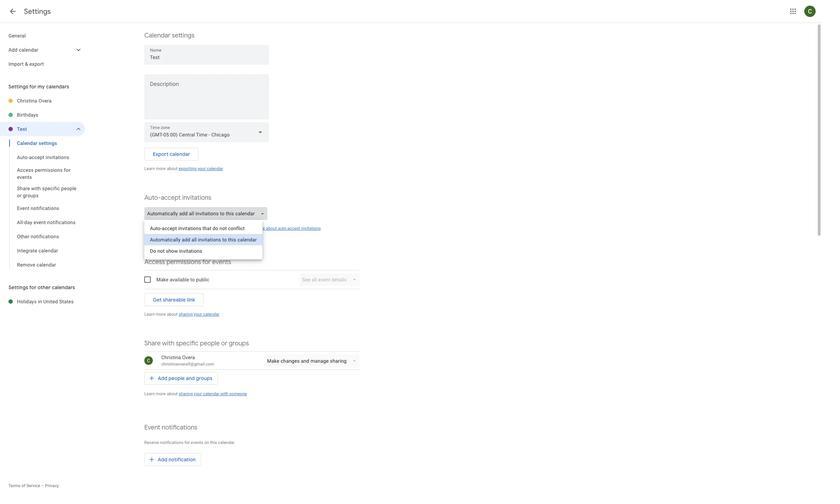 Task type: describe. For each thing, give the bounding box(es) containing it.
holidays in united states link
[[17, 295, 85, 309]]

exporting your calendar link
[[179, 166, 223, 171]]

privacy
[[45, 484, 59, 489]]

invitations.
[[222, 226, 243, 231]]

test tree item
[[0, 122, 85, 136]]

get shareable link button
[[144, 292, 204, 309]]

sharing for sharing your calendar with someone
[[179, 392, 193, 397]]

groups inside settings for my calendars tree
[[23, 193, 39, 199]]

for inside settings for my calendars tree
[[64, 167, 70, 173]]

1 horizontal spatial access permissions for events
[[144, 258, 231, 267]]

more for learn more about sharing your calendar with someone
[[156, 392, 166, 397]]

link
[[187, 297, 195, 303]]

auto-accept invitations inside group
[[17, 155, 69, 160]]

shareable
[[163, 297, 186, 303]]

auto-accept invitations that do not conflict option
[[144, 223, 263, 234]]

sharing for sharing your calendar
[[179, 312, 193, 317]]

overa for christina overa christinaovera9@gmail.com
[[182, 355, 195, 361]]

people inside add people and groups button
[[169, 376, 185, 382]]

notifications right event
[[47, 220, 76, 226]]

1 vertical spatial events
[[212, 258, 231, 267]]

of
[[21, 484, 25, 489]]

1 horizontal spatial permissions
[[167, 258, 201, 267]]

more for learn more about sharing your calendar
[[156, 312, 166, 317]]

remove calendar
[[17, 262, 56, 268]]

&
[[25, 61, 28, 67]]

your for sharing your calendar
[[194, 312, 202, 317]]

2 vertical spatial with
[[221, 392, 229, 397]]

1 vertical spatial share
[[144, 340, 161, 348]]

notifications up the receive notifications for events on this calendar.
[[162, 424, 198, 432]]

2 auto- from the left
[[278, 226, 288, 231]]

calendar inside group
[[17, 141, 37, 146]]

notification
[[169, 457, 196, 464]]

this
[[210, 441, 217, 446]]

export
[[29, 61, 44, 67]]

1 vertical spatial auto-accept invitations
[[144, 194, 212, 202]]

add calendar
[[8, 47, 38, 53]]

access inside access permissions for events
[[17, 167, 34, 173]]

learn more about auto-accept invitations link
[[244, 226, 321, 231]]

birthdays tree item
[[0, 108, 85, 122]]

day
[[24, 220, 32, 226]]

test link
[[17, 122, 72, 136]]

1 horizontal spatial event
[[144, 424, 160, 432]]

make
[[157, 277, 169, 283]]

christina for christina overa
[[17, 98, 37, 104]]

0 vertical spatial settings
[[172, 32, 195, 40]]

about for exporting your calendar
[[167, 166, 178, 171]]

my
[[38, 84, 45, 90]]

1 vertical spatial groups
[[229, 340, 249, 348]]

someone
[[230, 392, 247, 397]]

import & export
[[8, 61, 44, 67]]

learn for learn more about sharing your calendar
[[144, 312, 155, 317]]

learn for learn more about sharing your calendar with someone
[[144, 392, 155, 397]]

christina overa
[[17, 98, 52, 104]]

events inside access permissions for events
[[17, 175, 32, 180]]

privacy link
[[45, 484, 59, 489]]

to
[[191, 277, 195, 283]]

add people and groups
[[158, 376, 213, 382]]

1 vertical spatial with
[[162, 340, 175, 348]]

more right invitations.
[[255, 226, 265, 231]]

with inside group
[[31, 186, 41, 192]]

specific inside settings for my calendars tree
[[42, 186, 60, 192]]

settings for other calendars
[[8, 285, 75, 291]]

get
[[153, 297, 162, 303]]

christina overa christinaovera9@gmail.com
[[161, 355, 214, 367]]

in
[[38, 299, 42, 305]]

import
[[8, 61, 24, 67]]

event
[[34, 220, 46, 226]]

other
[[17, 234, 29, 240]]

make available to public
[[157, 277, 209, 283]]

get shareable link
[[153, 297, 195, 303]]

1 auto- from the left
[[199, 226, 208, 231]]

public
[[196, 277, 209, 283]]

christina overa tree item
[[0, 94, 85, 108]]

calendars for settings for my calendars
[[46, 84, 69, 90]]

1 vertical spatial or
[[221, 340, 228, 348]]

add people and groups button
[[144, 370, 218, 387]]

1 horizontal spatial auto-
[[144, 194, 161, 202]]

or inside group
[[17, 193, 22, 199]]

0 vertical spatial calendar
[[144, 32, 171, 40]]

accept inside settings for my calendars tree
[[29, 155, 44, 160]]

event notifications inside settings for my calendars tree
[[17, 206, 59, 211]]

export
[[153, 151, 169, 158]]

settings for settings for other calendars
[[8, 285, 28, 291]]

receive
[[144, 441, 159, 446]]

holidays in united states tree item
[[0, 295, 85, 309]]

1 vertical spatial specific
[[176, 340, 199, 348]]

sharing your calendar link
[[179, 312, 220, 317]]



Task type: vqa. For each thing, say whether or not it's contained in the screenshot.
the "February 28" element on the left top of page
no



Task type: locate. For each thing, give the bounding box(es) containing it.
do not show invitations option
[[144, 246, 263, 257]]

group
[[0, 136, 85, 272]]

sharing down add people and groups on the bottom left
[[179, 392, 193, 397]]

christina inside christina overa christinaovera9@gmail.com
[[161, 355, 181, 361]]

0 vertical spatial your
[[198, 166, 206, 171]]

your down and
[[194, 392, 202, 397]]

overa for christina overa
[[39, 98, 52, 104]]

auto-
[[17, 155, 29, 160], [144, 194, 161, 202]]

birthdays
[[17, 112, 38, 118]]

and
[[186, 376, 195, 382]]

holidays
[[17, 299, 37, 305]]

event notifications up event
[[17, 206, 59, 211]]

0 horizontal spatial christina
[[17, 98, 37, 104]]

settings up christina overa
[[8, 84, 28, 90]]

calendar inside tree
[[19, 47, 38, 53]]

2 horizontal spatial events
[[212, 258, 231, 267]]

notifications up add notification button
[[160, 441, 184, 446]]

1 vertical spatial sharing
[[179, 392, 193, 397]]

notifications
[[31, 206, 59, 211], [47, 220, 76, 226], [31, 234, 59, 240], [162, 424, 198, 432], [160, 441, 184, 446]]

go back image
[[8, 7, 17, 16]]

2 vertical spatial settings
[[8, 285, 28, 291]]

terms of service link
[[8, 484, 40, 489]]

1 horizontal spatial with
[[162, 340, 175, 348]]

1 sharing from the top
[[179, 312, 193, 317]]

1 horizontal spatial christina
[[161, 355, 181, 361]]

0 horizontal spatial event
[[17, 206, 29, 211]]

learn right invitations.
[[244, 226, 254, 231]]

for
[[29, 84, 36, 90], [64, 167, 70, 173], [165, 226, 170, 231], [203, 258, 211, 267], [29, 285, 36, 291], [185, 441, 190, 446]]

about for sharing your calendar with someone
[[167, 392, 178, 397]]

1 vertical spatial settings
[[8, 84, 28, 90]]

permissions
[[35, 167, 63, 173], [167, 258, 201, 267]]

service
[[26, 484, 40, 489]]

0 vertical spatial share with specific people or groups
[[17, 186, 77, 199]]

1 vertical spatial your
[[194, 312, 202, 317]]

share with specific people or groups up christina overa christinaovera9@gmail.com
[[144, 340, 249, 348]]

0 horizontal spatial event notifications
[[17, 206, 59, 211]]

calendars right my
[[46, 84, 69, 90]]

more for learn more about exporting your calendar
[[156, 166, 166, 171]]

share with specific people or groups
[[17, 186, 77, 199], [144, 340, 249, 348]]

settings for settings for my calendars
[[8, 84, 28, 90]]

sharing down link
[[179, 312, 193, 317]]

groups inside button
[[196, 376, 213, 382]]

about for sharing your calendar
[[167, 312, 178, 317]]

or
[[17, 193, 22, 199], [221, 340, 228, 348]]

auto- inside group
[[17, 155, 29, 160]]

people
[[61, 186, 77, 192], [200, 340, 220, 348], [169, 376, 185, 382]]

–
[[41, 484, 44, 489]]

specific up the all-day event notifications
[[42, 186, 60, 192]]

overa
[[39, 98, 52, 104], [182, 355, 195, 361]]

1 vertical spatial permissions
[[167, 258, 201, 267]]

settings for my calendars
[[8, 84, 69, 90]]

1 vertical spatial event notifications
[[144, 424, 198, 432]]

settings
[[24, 7, 51, 16], [8, 84, 28, 90], [8, 285, 28, 291]]

event notifications
[[17, 206, 59, 211], [144, 424, 198, 432]]

1 vertical spatial invitations
[[182, 194, 212, 202]]

share
[[17, 186, 30, 192], [144, 340, 161, 348]]

0 vertical spatial event notifications
[[17, 206, 59, 211]]

calendars for resources can auto-accept invitations. learn more about auto-accept invitations
[[144, 226, 321, 231]]

integrate calendar
[[17, 248, 58, 254]]

general
[[8, 33, 26, 39]]

0 horizontal spatial events
[[17, 175, 32, 180]]

with
[[31, 186, 41, 192], [162, 340, 175, 348], [221, 392, 229, 397]]

1 horizontal spatial overa
[[182, 355, 195, 361]]

0 vertical spatial overa
[[39, 98, 52, 104]]

invitations
[[46, 155, 69, 160], [182, 194, 212, 202], [302, 226, 321, 231]]

overa inside christina overa christinaovera9@gmail.com
[[182, 355, 195, 361]]

event inside group
[[17, 206, 29, 211]]

0 vertical spatial share
[[17, 186, 30, 192]]

your for sharing your calendar with someone
[[194, 392, 202, 397]]

add notification
[[158, 457, 196, 464]]

None text field
[[144, 83, 269, 117]]

0 horizontal spatial or
[[17, 193, 22, 199]]

0 horizontal spatial calendar
[[17, 141, 37, 146]]

available
[[170, 277, 189, 283]]

settings heading
[[24, 7, 51, 16]]

1 vertical spatial add
[[158, 376, 168, 382]]

tree
[[0, 29, 85, 71]]

0 horizontal spatial overa
[[39, 98, 52, 104]]

event up the receive
[[144, 424, 160, 432]]

0 vertical spatial events
[[17, 175, 32, 180]]

0 horizontal spatial auto-
[[199, 226, 208, 231]]

None field
[[144, 123, 269, 142], [144, 208, 271, 220], [144, 123, 269, 142], [144, 208, 271, 220]]

0 vertical spatial auto-
[[17, 155, 29, 160]]

event notifications up the receive notifications for events on this calendar.
[[144, 424, 198, 432]]

overa up "christinaovera9@gmail.com"
[[182, 355, 195, 361]]

learn
[[144, 166, 155, 171], [244, 226, 254, 231], [144, 312, 155, 317], [144, 392, 155, 397]]

0 horizontal spatial share
[[17, 186, 30, 192]]

terms
[[8, 484, 20, 489]]

add left and
[[158, 376, 168, 382]]

access permissions for events
[[17, 167, 70, 180], [144, 258, 231, 267]]

0 horizontal spatial invitations
[[46, 155, 69, 160]]

auto-accept invitations down 'test' tree item
[[17, 155, 69, 160]]

0 horizontal spatial people
[[61, 186, 77, 192]]

1 horizontal spatial auto-
[[278, 226, 288, 231]]

learn more about exporting your calendar
[[144, 166, 223, 171]]

auto-
[[199, 226, 208, 231], [278, 226, 288, 231]]

add inside button
[[158, 376, 168, 382]]

None text field
[[150, 52, 263, 62]]

all-day event notifications
[[17, 220, 76, 226]]

sharing your calendar with someone link
[[179, 392, 247, 397]]

1 vertical spatial share with specific people or groups
[[144, 340, 249, 348]]

integrate
[[17, 248, 37, 254]]

automatically add all invitations to this calendar option
[[144, 234, 263, 246]]

test
[[17, 126, 27, 132]]

access
[[17, 167, 34, 173], [144, 258, 165, 267]]

notifications down the all-day event notifications
[[31, 234, 59, 240]]

your for exporting your calendar
[[198, 166, 206, 171]]

0 vertical spatial or
[[17, 193, 22, 199]]

1 horizontal spatial share
[[144, 340, 161, 348]]

0 vertical spatial with
[[31, 186, 41, 192]]

2 horizontal spatial with
[[221, 392, 229, 397]]

settings for settings
[[24, 7, 51, 16]]

1 horizontal spatial invitations
[[182, 194, 212, 202]]

other notifications
[[17, 234, 59, 240]]

overa up birthdays tree item
[[39, 98, 52, 104]]

2 vertical spatial add
[[158, 457, 168, 464]]

1 horizontal spatial calendar
[[144, 32, 171, 40]]

auto-accept invitations
[[17, 155, 69, 160], [144, 194, 212, 202]]

0 vertical spatial groups
[[23, 193, 39, 199]]

0 horizontal spatial auto-
[[17, 155, 29, 160]]

learn for learn more about exporting your calendar
[[144, 166, 155, 171]]

add left notification
[[158, 457, 168, 464]]

calendar
[[144, 32, 171, 40], [17, 141, 37, 146]]

all-
[[17, 220, 24, 226]]

settings up holidays
[[8, 285, 28, 291]]

0 vertical spatial sharing
[[179, 312, 193, 317]]

settings inside group
[[39, 141, 57, 146]]

settings for my calendars tree
[[0, 94, 85, 272]]

export calendar
[[153, 151, 190, 158]]

1 horizontal spatial access
[[144, 258, 165, 267]]

receive notifications for events on this calendar.
[[144, 441, 236, 446]]

1 vertical spatial christina
[[161, 355, 181, 361]]

1 horizontal spatial or
[[221, 340, 228, 348]]

settings right go back image
[[24, 7, 51, 16]]

auto-accept invitations down learn more about exporting your calendar
[[144, 194, 212, 202]]

notifications up the all-day event notifications
[[31, 206, 59, 211]]

calendar settings
[[144, 32, 195, 40], [17, 141, 57, 146]]

1 horizontal spatial events
[[191, 441, 204, 446]]

with up christina overa christinaovera9@gmail.com
[[162, 340, 175, 348]]

christina up "christinaovera9@gmail.com"
[[161, 355, 181, 361]]

0 horizontal spatial share with specific people or groups
[[17, 186, 77, 199]]

on
[[205, 441, 209, 446]]

0 vertical spatial add
[[8, 47, 18, 53]]

0 vertical spatial settings
[[24, 7, 51, 16]]

1 horizontal spatial share with specific people or groups
[[144, 340, 249, 348]]

event
[[17, 206, 29, 211], [144, 424, 160, 432]]

0 vertical spatial people
[[61, 186, 77, 192]]

accept
[[29, 155, 44, 160], [161, 194, 181, 202], [208, 226, 221, 231], [288, 226, 301, 231]]

states
[[59, 299, 74, 305]]

birthdays link
[[17, 108, 85, 122]]

learn more about sharing your calendar with someone
[[144, 392, 247, 397]]

christina
[[17, 98, 37, 104], [161, 355, 181, 361]]

1 vertical spatial calendar settings
[[17, 141, 57, 146]]

0 vertical spatial auto-accept invitations
[[17, 155, 69, 160]]

your
[[198, 166, 206, 171], [194, 312, 202, 317], [194, 392, 202, 397]]

learn more about sharing your calendar
[[144, 312, 220, 317]]

1 vertical spatial settings
[[39, 141, 57, 146]]

add for add calendar
[[8, 47, 18, 53]]

1 vertical spatial calendars
[[52, 285, 75, 291]]

learn down get
[[144, 312, 155, 317]]

remove
[[17, 262, 35, 268]]

more down export
[[156, 166, 166, 171]]

1 vertical spatial overa
[[182, 355, 195, 361]]

0 vertical spatial invitations
[[46, 155, 69, 160]]

christina inside tree item
[[17, 98, 37, 104]]

specific
[[42, 186, 60, 192], [176, 340, 199, 348]]

add inside button
[[158, 457, 168, 464]]

1 vertical spatial calendar
[[17, 141, 37, 146]]

0 vertical spatial access
[[17, 167, 34, 173]]

2 vertical spatial events
[[191, 441, 204, 446]]

1 horizontal spatial people
[[169, 376, 185, 382]]

share inside group
[[17, 186, 30, 192]]

other
[[38, 285, 51, 291]]

permissions inside access permissions for events
[[35, 167, 63, 173]]

0 horizontal spatial calendar settings
[[17, 141, 57, 146]]

0 horizontal spatial auto-accept invitations
[[17, 155, 69, 160]]

add up import
[[8, 47, 18, 53]]

learn down add people and groups button
[[144, 392, 155, 397]]

1 vertical spatial access permissions for events
[[144, 258, 231, 267]]

2 vertical spatial groups
[[196, 376, 213, 382]]

2 horizontal spatial groups
[[229, 340, 249, 348]]

can
[[191, 226, 198, 231]]

0 horizontal spatial access
[[17, 167, 34, 173]]

with up event
[[31, 186, 41, 192]]

0 vertical spatial event
[[17, 206, 29, 211]]

learn down export
[[144, 166, 155, 171]]

0 horizontal spatial groups
[[23, 193, 39, 199]]

2 vertical spatial people
[[169, 376, 185, 382]]

0 horizontal spatial specific
[[42, 186, 60, 192]]

christina for christina overa christinaovera9@gmail.com
[[161, 355, 181, 361]]

1 vertical spatial people
[[200, 340, 220, 348]]

auto- down test
[[17, 155, 29, 160]]

events
[[17, 175, 32, 180], [212, 258, 231, 267], [191, 441, 204, 446]]

calendars for settings for other calendars
[[52, 285, 75, 291]]

0 vertical spatial calendar settings
[[144, 32, 195, 40]]

tree containing general
[[0, 29, 85, 71]]

your down link
[[194, 312, 202, 317]]

1 vertical spatial auto-
[[144, 194, 161, 202]]

people inside group
[[61, 186, 77, 192]]

add for add people and groups
[[158, 376, 168, 382]]

group containing calendar settings
[[0, 136, 85, 272]]

2 horizontal spatial invitations
[[302, 226, 321, 231]]

add notification button
[[144, 452, 202, 469]]

event up all-
[[17, 206, 29, 211]]

specific up christina overa christinaovera9@gmail.com
[[176, 340, 199, 348]]

invitations inside settings for my calendars tree
[[46, 155, 69, 160]]

calendar.
[[218, 441, 236, 446]]

christinaovera9@gmail.com
[[161, 362, 214, 367]]

1 vertical spatial event
[[144, 424, 160, 432]]

holidays in united states
[[17, 299, 74, 305]]

add inside tree
[[8, 47, 18, 53]]

your right exporting
[[198, 166, 206, 171]]

christina up birthdays
[[17, 98, 37, 104]]

auto- up calendars
[[144, 194, 161, 202]]

calendar settings inside group
[[17, 141, 57, 146]]

access permissions for events inside group
[[17, 167, 70, 180]]

add
[[8, 47, 18, 53], [158, 376, 168, 382], [158, 457, 168, 464]]

0 vertical spatial christina
[[17, 98, 37, 104]]

0 vertical spatial calendars
[[46, 84, 69, 90]]

0 horizontal spatial settings
[[39, 141, 57, 146]]

calendars
[[144, 226, 164, 231]]

0 horizontal spatial with
[[31, 186, 41, 192]]

2 vertical spatial invitations
[[302, 226, 321, 231]]

1 vertical spatial access
[[144, 258, 165, 267]]

1 horizontal spatial auto-accept invitations
[[144, 194, 212, 202]]

2 sharing from the top
[[179, 392, 193, 397]]

share with specific people or groups up the all-day event notifications
[[17, 186, 77, 199]]

calendars
[[46, 84, 69, 90], [52, 285, 75, 291]]

overa inside tree item
[[39, 98, 52, 104]]

1 horizontal spatial event notifications
[[144, 424, 198, 432]]

more down get
[[156, 312, 166, 317]]

1 horizontal spatial specific
[[176, 340, 199, 348]]

0 vertical spatial access permissions for events
[[17, 167, 70, 180]]

1 horizontal spatial settings
[[172, 32, 195, 40]]

1 horizontal spatial calendar settings
[[144, 32, 195, 40]]

with left "someone"
[[221, 392, 229, 397]]

1 horizontal spatial groups
[[196, 376, 213, 382]]

calendar
[[19, 47, 38, 53], [170, 151, 190, 158], [207, 166, 223, 171], [39, 248, 58, 254], [37, 262, 56, 268], [203, 312, 220, 317], [203, 392, 220, 397]]

share with specific people or groups inside group
[[17, 186, 77, 199]]

sharing
[[179, 312, 193, 317], [179, 392, 193, 397]]

calendars up states
[[52, 285, 75, 291]]

add for add notification
[[158, 457, 168, 464]]

united
[[43, 299, 58, 305]]

terms of service – privacy
[[8, 484, 59, 489]]

exporting
[[179, 166, 197, 171]]

resources
[[171, 226, 190, 231]]

more
[[156, 166, 166, 171], [255, 226, 265, 231], [156, 312, 166, 317], [156, 392, 166, 397]]

more down add people and groups button
[[156, 392, 166, 397]]

auto-accept invitations list box
[[144, 220, 263, 260]]



